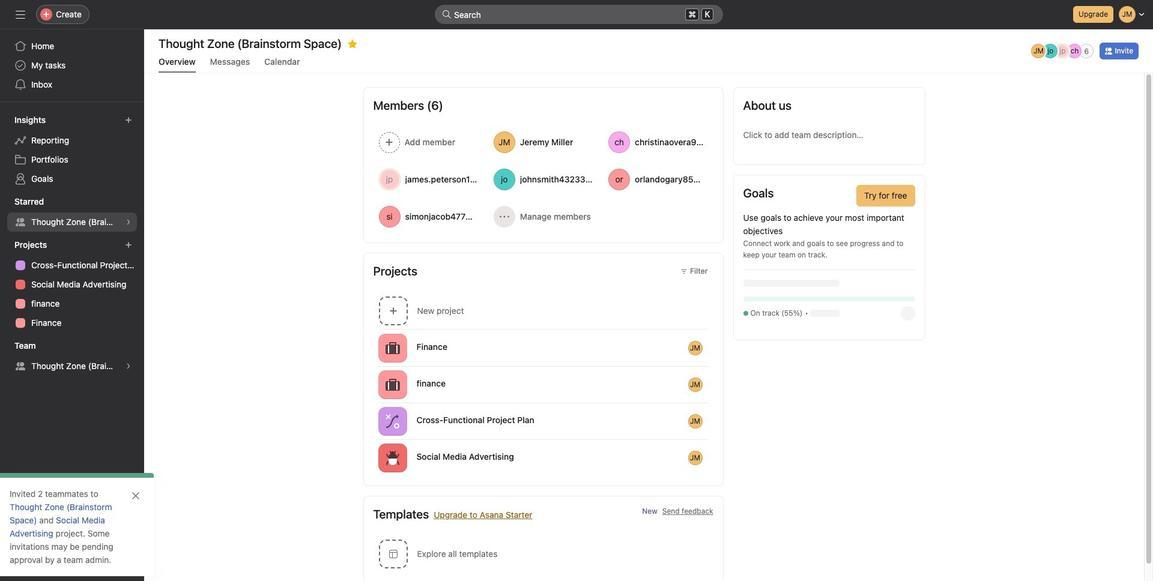 Task type: describe. For each thing, give the bounding box(es) containing it.
4 list item from the top
[[364, 440, 723, 476]]

see details, thought zone (brainstorm space) image for the teams element
[[125, 363, 132, 370]]

briefcase image
[[385, 378, 400, 392]]

show options image for briefcase image
[[709, 380, 718, 390]]

prominent image
[[442, 10, 452, 19]]

hide sidebar image
[[16, 10, 25, 19]]

show options image
[[709, 417, 718, 426]]

filter projects image
[[681, 268, 688, 275]]

3 list item from the top
[[364, 403, 723, 440]]

bug image
[[385, 451, 400, 465]]

show options image for briefcase icon
[[709, 343, 718, 353]]

projects element
[[0, 234, 144, 335]]

1 list item from the top
[[364, 330, 723, 367]]

insights element
[[0, 109, 144, 191]]

new insights image
[[125, 117, 132, 124]]

show options image for bug icon
[[709, 453, 718, 463]]



Task type: locate. For each thing, give the bounding box(es) containing it.
show options image
[[709, 343, 718, 353], [709, 380, 718, 390], [709, 453, 718, 463]]

starred element
[[0, 191, 144, 234]]

see details, thought zone (brainstorm space) image for starred element
[[125, 219, 132, 226]]

new project or portfolio image
[[125, 242, 132, 249]]

see details, thought zone (brainstorm space) image inside the teams element
[[125, 363, 132, 370]]

1 see details, thought zone (brainstorm space) image from the top
[[125, 219, 132, 226]]

0 vertical spatial show options image
[[709, 343, 718, 353]]

1 vertical spatial show options image
[[709, 380, 718, 390]]

None field
[[435, 5, 723, 24]]

0 vertical spatial see details, thought zone (brainstorm space) image
[[125, 219, 132, 226]]

teams element
[[0, 335, 144, 379]]

see details, thought zone (brainstorm space) image
[[125, 219, 132, 226], [125, 363, 132, 370]]

line_and_symbols image
[[385, 414, 400, 429]]

2 see details, thought zone (brainstorm space) image from the top
[[125, 363, 132, 370]]

close image
[[131, 492, 141, 501]]

global element
[[0, 29, 144, 102]]

1 show options image from the top
[[709, 343, 718, 353]]

2 vertical spatial show options image
[[709, 453, 718, 463]]

see details, thought zone (brainstorm space) image inside starred element
[[125, 219, 132, 226]]

1 vertical spatial see details, thought zone (brainstorm space) image
[[125, 363, 132, 370]]

briefcase image
[[385, 341, 400, 355]]

2 list item from the top
[[364, 367, 723, 403]]

remove from starred image
[[348, 39, 358, 49]]

Search tasks, projects, and more text field
[[435, 5, 723, 24]]

2 show options image from the top
[[709, 380, 718, 390]]

3 show options image from the top
[[709, 453, 718, 463]]

list item
[[364, 330, 723, 367], [364, 367, 723, 403], [364, 403, 723, 440], [364, 440, 723, 476]]



Task type: vqa. For each thing, say whether or not it's contained in the screenshot.
Show options image
yes



